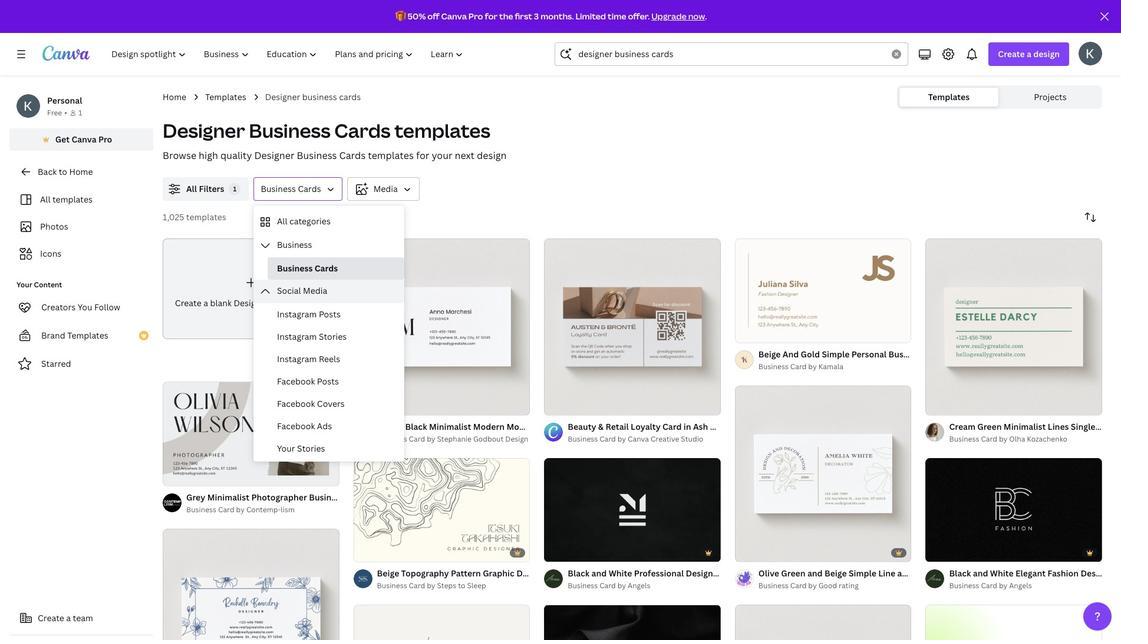 Task type: vqa. For each thing, say whether or not it's contained in the screenshot.
the leftmost Media
yes



Task type: locate. For each thing, give the bounding box(es) containing it.
cream green minimalist lines single sided  business card by olha kozachenko
[[949, 421, 1121, 444]]

1 for cream green minimalist lines single sided business card image
[[934, 401, 937, 410]]

create up projects link
[[998, 48, 1025, 60]]

canva right get
[[72, 134, 96, 145]]

minimalist inside grey minimalist photographer business card business card by contemp-lism
[[207, 492, 249, 503]]

sleep
[[467, 581, 486, 591]]

instagram
[[277, 309, 317, 320], [277, 331, 317, 342], [277, 354, 317, 365]]

1 vertical spatial your
[[277, 443, 295, 454]]

1 vertical spatial canva
[[72, 134, 96, 145]]

0 vertical spatial business cards
[[261, 183, 321, 195]]

1 vertical spatial media
[[303, 285, 327, 296]]

1 cream from the left
[[377, 421, 403, 432]]

business cards button up all categories
[[254, 177, 342, 201]]

0 horizontal spatial business card by angels link
[[568, 581, 721, 593]]

neutral minimalist typography monogram photography business card image
[[353, 606, 530, 641]]

contemp-
[[246, 505, 281, 515]]

0 vertical spatial design
[[1033, 48, 1060, 60]]

minimalist
[[429, 421, 471, 432], [1004, 421, 1046, 432], [207, 492, 249, 503]]

minimalist up business card by contemp-lism link
[[207, 492, 249, 503]]

for inside the designer business cards templates browse high quality designer business cards templates for your next design
[[416, 149, 429, 162]]

cream green minimalist lines single sided link
[[949, 421, 1121, 434]]

1 horizontal spatial templates
[[205, 91, 246, 103]]

2 instagram from the top
[[277, 331, 317, 342]]

beige inside beige topography pattern graphic designer business card business card by steps to sleep
[[377, 568, 399, 580]]

by down black and white elegant fashion designer b link at the bottom of page
[[999, 581, 1008, 591]]

to down pattern
[[458, 581, 465, 591]]

1 horizontal spatial personal
[[852, 349, 887, 360]]

2 vertical spatial instagram
[[277, 354, 317, 365]]

and for black and white elegant fashion designer b
[[973, 568, 988, 580]]

1 horizontal spatial design
[[1033, 48, 1060, 60]]

personal right simple
[[852, 349, 887, 360]]

1 vertical spatial business cards button
[[268, 258, 404, 280]]

instagram for instagram posts
[[277, 309, 317, 320]]

personal up •
[[47, 95, 82, 106]]

and inside the black and white elegant fashion designer b business card by angels
[[973, 568, 988, 580]]

2 vertical spatial canva
[[628, 434, 649, 444]]

design up projects
[[1033, 48, 1060, 60]]

follow
[[94, 302, 120, 313]]

1 of 2 link for black and white elegant fashion designer b
[[926, 458, 1102, 563]]

cream left the green
[[949, 421, 976, 432]]

canva inside button
[[72, 134, 96, 145]]

black and white elegant fashion designer business card image
[[926, 459, 1102, 562]]

stories inside the your stories button
[[297, 443, 325, 454]]

white left professional
[[609, 568, 632, 580]]

facebook down instagram reels on the left of the page
[[277, 376, 315, 387]]

designer business cards templates browse high quality designer business cards templates for your next design
[[163, 118, 507, 162]]

3 instagram from the top
[[277, 354, 317, 365]]

designer left 'b'
[[1081, 568, 1116, 580]]

all for all templates
[[40, 194, 50, 205]]

a inside create a design dropdown button
[[1027, 48, 1032, 60]]

1,025
[[163, 212, 184, 223]]

in
[[684, 421, 691, 432]]

instagram reels button
[[268, 348, 404, 371]]

0 vertical spatial to
[[59, 166, 67, 177]]

1 horizontal spatial business card by angels link
[[949, 581, 1102, 593]]

business
[[302, 91, 337, 103]]

by down topography
[[427, 581, 435, 591]]

1 horizontal spatial black
[[568, 568, 590, 580]]

white
[[609, 568, 632, 580], [990, 568, 1014, 580]]

1 instagram from the top
[[277, 309, 317, 320]]

1 vertical spatial grey
[[186, 492, 205, 503]]

1 vertical spatial to
[[458, 581, 465, 591]]

elegant
[[1016, 568, 1046, 580]]

business card by angels link down professional
[[568, 581, 721, 593]]

1 of 2 for beige topography pattern graphic designer business card
[[362, 548, 378, 557]]

create left team
[[38, 613, 64, 624]]

business cards up "social media"
[[277, 263, 338, 274]]

2 for black and white elegant fashion designer b
[[947, 548, 951, 557]]

and inside black and white professional designer business card business card by angels
[[592, 568, 607, 580]]

your down facebook ads in the left bottom of the page
[[277, 443, 295, 454]]

50%
[[408, 11, 426, 22]]

a inside create a blank designer business card element
[[203, 297, 208, 309]]

business
[[249, 118, 331, 143], [297, 149, 337, 162], [261, 183, 296, 195], [277, 239, 312, 251], [277, 263, 313, 274], [271, 297, 306, 309], [889, 349, 924, 360], [759, 362, 789, 372], [604, 421, 639, 432], [377, 434, 407, 444], [568, 434, 598, 444], [949, 434, 979, 444], [309, 492, 344, 503], [186, 505, 216, 515], [554, 568, 589, 580], [723, 568, 759, 580], [377, 581, 407, 591], [759, 581, 789, 591], [568, 581, 598, 591], [949, 581, 979, 591]]

beauty
[[568, 421, 596, 432]]

templates
[[394, 118, 490, 143], [368, 149, 414, 162], [52, 194, 93, 205], [186, 212, 226, 223]]

0 vertical spatial stories
[[319, 331, 347, 342]]

0 vertical spatial your
[[17, 280, 32, 290]]

business card by angels link for professional
[[568, 581, 721, 593]]

beige topography pattern graphic designer business card link
[[377, 568, 611, 581]]

posts down social media dropdown button
[[319, 309, 341, 320]]

1 horizontal spatial white
[[990, 568, 1014, 580]]

minimalist up business card by olha kozachenko link
[[1004, 421, 1046, 432]]

0 horizontal spatial minimalist
[[207, 492, 249, 503]]

business card by kamala link
[[759, 361, 912, 373]]

to inside beige topography pattern graphic designer business card business card by steps to sleep
[[458, 581, 465, 591]]

0 horizontal spatial your
[[17, 280, 32, 290]]

facebook for facebook covers
[[277, 398, 315, 410]]

1 horizontal spatial home
[[163, 91, 186, 103]]

photos link
[[17, 216, 146, 238]]

cream inside cream green minimalist lines single sided  business card by olha kozachenko
[[949, 421, 976, 432]]

0 vertical spatial a
[[1027, 48, 1032, 60]]

initial
[[578, 421, 602, 432]]

all inside all templates link
[[40, 194, 50, 205]]

0 horizontal spatial beige
[[377, 568, 399, 580]]

for left the
[[485, 11, 498, 22]]

design right next
[[477, 149, 507, 162]]

starred
[[41, 358, 71, 370]]

1 business card by angels link from the left
[[568, 581, 721, 593]]

2 cream from the left
[[949, 421, 976, 432]]

1 vertical spatial for
[[416, 149, 429, 162]]

2 white from the left
[[990, 568, 1014, 580]]

design
[[505, 434, 528, 444]]

photo-
[[759, 421, 786, 432]]

2 business card by angels link from the left
[[949, 581, 1102, 593]]

2 and from the left
[[973, 568, 988, 580]]

home left templates link
[[163, 91, 186, 103]]

grey
[[710, 421, 729, 432], [186, 492, 205, 503]]

all down back
[[40, 194, 50, 205]]

all for all categories
[[277, 216, 287, 227]]

designer right blank
[[234, 297, 269, 309]]

a inside create a team button
[[66, 613, 71, 624]]

2 for black and white professional designer business card
[[566, 548, 569, 557]]

1 white from the left
[[609, 568, 632, 580]]

1 of 2 link for black and white professional designer business card
[[544, 458, 721, 563]]

0 horizontal spatial personal
[[47, 95, 82, 106]]

black white simple elegant calligraphy business card image
[[735, 606, 912, 641]]

top level navigation element
[[104, 42, 474, 66]]

2 horizontal spatial canva
[[628, 434, 649, 444]]

designer right professional
[[686, 568, 721, 580]]

0 vertical spatial media
[[374, 183, 398, 195]]

designer up high
[[163, 118, 245, 143]]

0 horizontal spatial grey
[[186, 492, 205, 503]]

cream up the your stories button on the left of page
[[377, 421, 403, 432]]

1 horizontal spatial minimalist
[[429, 421, 471, 432]]

cards down cards on the left top of page
[[334, 118, 391, 143]]

None search field
[[555, 42, 909, 66]]

gold
[[801, 349, 820, 360]]

2 vertical spatial create
[[38, 613, 64, 624]]

studio
[[681, 434, 703, 444]]

a left blank
[[203, 297, 208, 309]]

3 facebook from the top
[[277, 421, 315, 432]]

business card by angels link down 'elegant'
[[949, 581, 1102, 593]]

instagram stories button
[[268, 326, 404, 348]]

angels inside black and white professional designer business card business card by angels
[[628, 581, 650, 591]]

1 of 2 link for beige and gold simple personal business card
[[735, 239, 912, 343]]

ads
[[317, 421, 332, 432]]

grey inside grey minimalist photographer business card business card by contemp-lism
[[186, 492, 205, 503]]

0 horizontal spatial and
[[592, 568, 607, 580]]

blue and white minimalist floral feminine handmade personal business card design image
[[163, 529, 339, 641]]

0 horizontal spatial white
[[609, 568, 632, 580]]

create left blank
[[175, 297, 201, 309]]

business cards up all categories
[[261, 183, 321, 195]]

1 and from the left
[[592, 568, 607, 580]]

cards up "categories"
[[298, 183, 321, 195]]

of for black and white elegant fashion designer b
[[939, 548, 945, 557]]

free
[[47, 108, 62, 118]]

pro up back to home link
[[98, 134, 112, 145]]

🎁
[[395, 11, 406, 22]]

create a design button
[[989, 42, 1069, 66]]

1 horizontal spatial cream
[[949, 421, 976, 432]]

1 vertical spatial pro
[[98, 134, 112, 145]]

1 horizontal spatial beige
[[759, 349, 781, 360]]

minimalist for modern
[[429, 421, 471, 432]]

0 horizontal spatial media
[[303, 285, 327, 296]]

0 vertical spatial pro
[[469, 11, 483, 22]]

1 for black and white professional designer business card image on the bottom of the page
[[552, 548, 556, 557]]

your inside button
[[277, 443, 295, 454]]

stephanie
[[437, 434, 472, 444]]

by up "black and gold simple elegant fashion designer business card" image
[[618, 581, 626, 591]]

personal
[[47, 95, 82, 106], [852, 349, 887, 360]]

designer inside beige topography pattern graphic designer business card business card by steps to sleep
[[516, 568, 552, 580]]

0 vertical spatial personal
[[47, 95, 82, 106]]

of for black and white professional designer business card
[[557, 548, 564, 557]]

facebook for facebook ads
[[277, 421, 315, 432]]

1 of 2 for black and white professional designer business card
[[552, 548, 569, 557]]

1 vertical spatial a
[[203, 297, 208, 309]]

create
[[998, 48, 1025, 60], [175, 297, 201, 309], [38, 613, 64, 624]]

1 horizontal spatial and
[[973, 568, 988, 580]]

2 for cream green minimalist lines single sided 
[[947, 401, 951, 410]]

pro left the
[[469, 11, 483, 22]]

of for beige topography pattern graphic designer business card
[[367, 548, 373, 557]]

0 vertical spatial create
[[998, 48, 1025, 60]]

now
[[688, 11, 705, 22]]

0 vertical spatial facebook
[[277, 376, 315, 387]]

by down gold
[[808, 362, 817, 372]]

monogram
[[507, 421, 550, 432]]

brand
[[41, 330, 65, 341]]

grey minimalist photographer business card image
[[163, 382, 339, 486]]

by down the retail
[[618, 434, 626, 444]]

business cards
[[261, 183, 321, 195], [277, 263, 338, 274]]

instagram down "social media"
[[277, 309, 317, 320]]

black inside black and white professional designer business card business card by angels
[[568, 568, 590, 580]]

2 horizontal spatial a
[[1027, 48, 1032, 60]]

all left "categories"
[[277, 216, 287, 227]]

cream inside the 'cream black minimalist modern monogram letter initial business card business card by stephanie godbout design'
[[377, 421, 403, 432]]

categories
[[289, 216, 331, 227]]

angels for professional
[[628, 581, 650, 591]]

designer right graphic
[[516, 568, 552, 580]]

1 vertical spatial instagram
[[277, 331, 317, 342]]

of
[[748, 329, 755, 338], [939, 401, 945, 410], [557, 402, 564, 411], [176, 472, 182, 481], [367, 548, 373, 557], [748, 548, 755, 557], [557, 548, 564, 557], [939, 548, 945, 557]]

free •
[[47, 108, 67, 118]]

and
[[592, 568, 607, 580], [973, 568, 988, 580]]

instagram up facebook posts
[[277, 354, 317, 365]]

designer business cards
[[265, 91, 361, 103]]

1 vertical spatial create
[[175, 297, 201, 309]]

1 horizontal spatial media
[[374, 183, 398, 195]]

black inside the 'cream black minimalist modern monogram letter initial business card business card by stephanie godbout design'
[[405, 421, 427, 432]]

posts down reels
[[317, 376, 339, 387]]

0 horizontal spatial canva
[[72, 134, 96, 145]]

of for cream green minimalist lines single sided 
[[939, 401, 945, 410]]

business card by canva creative studio link
[[568, 434, 721, 445]]

facebook up facebook ads in the left bottom of the page
[[277, 398, 315, 410]]

black inside the black and white elegant fashion designer b business card by angels
[[949, 568, 971, 580]]

2 facebook from the top
[[277, 398, 315, 410]]

0 horizontal spatial to
[[59, 166, 67, 177]]

business cards button
[[254, 177, 342, 201], [268, 258, 404, 280]]

2 for beige topography pattern graphic designer business card
[[375, 548, 378, 557]]

a up projects link
[[1027, 48, 1032, 60]]

beige left and
[[759, 349, 781, 360]]

0 horizontal spatial pro
[[98, 134, 112, 145]]

to right back
[[59, 166, 67, 177]]

brand templates
[[41, 330, 108, 341]]

beige inside beige and gold simple personal business card business card by kamala
[[759, 349, 781, 360]]

cream for cream black minimalist modern monogram letter initial business card
[[377, 421, 403, 432]]

create a blank designer business card
[[175, 297, 327, 309]]

1 horizontal spatial for
[[485, 11, 498, 22]]

by left stephanie
[[427, 434, 435, 444]]

personal inside beige and gold simple personal business card business card by kamala
[[852, 349, 887, 360]]

create for create a blank designer business card
[[175, 297, 201, 309]]

facebook up your stories
[[277, 421, 315, 432]]

instagram posts button
[[268, 304, 404, 326]]

all templates link
[[17, 189, 146, 211]]

angels inside the black and white elegant fashion designer b business card by angels
[[1009, 581, 1032, 591]]

starred link
[[9, 352, 153, 376]]

1 vertical spatial home
[[69, 166, 93, 177]]

2 horizontal spatial create
[[998, 48, 1025, 60]]

quality
[[220, 149, 252, 162]]

0 horizontal spatial black
[[405, 421, 427, 432]]

get canva pro
[[55, 134, 112, 145]]

1 for beige and gold simple personal business card image
[[743, 329, 747, 338]]

0 horizontal spatial angels
[[628, 581, 650, 591]]

1 horizontal spatial grey
[[710, 421, 729, 432]]

templates down all filters
[[186, 212, 226, 223]]

business cards button up "social media"
[[268, 258, 404, 280]]

beige left topography
[[377, 568, 399, 580]]

instagram up instagram reels on the left of the page
[[277, 331, 317, 342]]

facebook covers button
[[268, 393, 404, 416]]

0 vertical spatial home
[[163, 91, 186, 103]]

stories inside the instagram stories button
[[319, 331, 347, 342]]

1 vertical spatial posts
[[317, 376, 339, 387]]

🎁 50% off canva pro for the first 3 months. limited time offer. upgrade now .
[[395, 11, 707, 22]]

for left your
[[416, 149, 429, 162]]

get canva pro button
[[9, 129, 153, 151]]

white left 'elegant'
[[990, 568, 1014, 580]]

stories down facebook ads in the left bottom of the page
[[297, 443, 325, 454]]

1 vertical spatial stories
[[297, 443, 325, 454]]

business card by steps to sleep link
[[377, 581, 530, 593]]

by left olha
[[999, 434, 1008, 444]]

2 vertical spatial facebook
[[277, 421, 315, 432]]

black and gold simple elegant fashion designer business card image
[[544, 606, 721, 641]]

1 vertical spatial beige
[[377, 568, 399, 580]]

stories for your stories
[[297, 443, 325, 454]]

canva right 'off'
[[441, 11, 467, 22]]

2 horizontal spatial black
[[949, 568, 971, 580]]

0 vertical spatial posts
[[319, 309, 341, 320]]

black white neon gradient minimalist typographic business card image
[[926, 606, 1102, 641]]

1 horizontal spatial to
[[458, 581, 465, 591]]

1 vertical spatial personal
[[852, 349, 887, 360]]

creative
[[651, 434, 679, 444]]

0 vertical spatial grey
[[710, 421, 729, 432]]

2 vertical spatial a
[[66, 613, 71, 624]]

.
[[705, 11, 707, 22]]

0 vertical spatial instagram
[[277, 309, 317, 320]]

0 horizontal spatial create
[[38, 613, 64, 624]]

minimalist inside the 'cream black minimalist modern monogram letter initial business card business card by stephanie godbout design'
[[429, 421, 471, 432]]

0 vertical spatial beige
[[759, 349, 781, 360]]

media inside dropdown button
[[303, 285, 327, 296]]

by inside the 'cream black minimalist modern monogram letter initial business card business card by stephanie godbout design'
[[427, 434, 435, 444]]

godbout
[[473, 434, 504, 444]]

create a blank designer business card link
[[163, 239, 339, 340]]

0 horizontal spatial design
[[477, 149, 507, 162]]

facebook posts
[[277, 376, 339, 387]]

1 of 2 for cream green minimalist lines single sided 
[[934, 401, 951, 410]]

1 horizontal spatial angels
[[1009, 581, 1032, 591]]

minimalist up stephanie
[[429, 421, 471, 432]]

by
[[808, 362, 817, 372], [427, 434, 435, 444], [618, 434, 626, 444], [999, 434, 1008, 444], [236, 505, 245, 515], [427, 581, 435, 591], [808, 581, 817, 591], [618, 581, 626, 591], [999, 581, 1008, 591]]

cards up media button
[[339, 149, 366, 162]]

white inside the black and white elegant fashion designer b business card by angels
[[990, 568, 1014, 580]]

0 horizontal spatial cream
[[377, 421, 403, 432]]

cream
[[377, 421, 403, 432], [949, 421, 976, 432]]

0 horizontal spatial for
[[416, 149, 429, 162]]

designer
[[265, 91, 300, 103], [163, 118, 245, 143], [254, 149, 294, 162], [234, 297, 269, 309], [516, 568, 552, 580], [686, 568, 721, 580], [1081, 568, 1116, 580]]

facebook covers
[[277, 398, 345, 410]]

angels down professional
[[628, 581, 650, 591]]

2 horizontal spatial all
[[277, 216, 287, 227]]

brown
[[731, 421, 757, 432]]

card inside the black and white elegant fashion designer b business card by angels
[[981, 581, 997, 591]]

1 vertical spatial design
[[477, 149, 507, 162]]

1 angels from the left
[[628, 581, 650, 591]]

all inside "all categories" button
[[277, 216, 287, 227]]

all left filters
[[186, 183, 197, 195]]

blank
[[210, 297, 232, 309]]

1 for olive green and beige simple line art single-side business card for designer or decorator image on the bottom right
[[743, 548, 747, 557]]

1 horizontal spatial create
[[175, 297, 201, 309]]

grey inside beauty & retail loyalty card in ash grey brown photo-centric style business card by canva creative studio
[[710, 421, 729, 432]]

create inside dropdown button
[[998, 48, 1025, 60]]

b
[[1118, 568, 1121, 580]]

by left contemp- at the left bottom
[[236, 505, 245, 515]]

home up all templates link
[[69, 166, 93, 177]]

business card by angels link
[[568, 581, 721, 593], [949, 581, 1102, 593]]

white inside black and white professional designer business card business card by angels
[[609, 568, 632, 580]]

minimalist inside cream green minimalist lines single sided  business card by olha kozachenko
[[1004, 421, 1046, 432]]

1
[[78, 108, 82, 118], [233, 184, 237, 193], [743, 329, 747, 338], [934, 401, 937, 410], [552, 402, 556, 411], [171, 472, 174, 481], [362, 548, 365, 557], [743, 548, 747, 557], [552, 548, 556, 557], [934, 548, 937, 557]]

templates up your
[[394, 118, 490, 143]]

design
[[1033, 48, 1060, 60], [477, 149, 507, 162]]

minimalist for lines
[[1004, 421, 1046, 432]]

0 horizontal spatial home
[[69, 166, 93, 177]]

1 horizontal spatial your
[[277, 443, 295, 454]]

angels for elegant
[[1009, 581, 1032, 591]]

angels down 'elegant'
[[1009, 581, 1032, 591]]

cards
[[334, 118, 391, 143], [339, 149, 366, 162], [298, 183, 321, 195], [315, 263, 338, 274]]

0 horizontal spatial all
[[40, 194, 50, 205]]

a for blank
[[203, 297, 208, 309]]

create inside button
[[38, 613, 64, 624]]

1 vertical spatial facebook
[[277, 398, 315, 410]]

0 horizontal spatial a
[[66, 613, 71, 624]]

1 horizontal spatial a
[[203, 297, 208, 309]]

canva down loyalty
[[628, 434, 649, 444]]

by inside beauty & retail loyalty card in ash grey brown photo-centric style business card by canva creative studio
[[618, 434, 626, 444]]

pro
[[469, 11, 483, 22], [98, 134, 112, 145]]

1 vertical spatial business cards
[[277, 263, 338, 274]]

1 of 4
[[552, 402, 570, 411]]

1 horizontal spatial canva
[[441, 11, 467, 22]]

a left team
[[66, 613, 71, 624]]

2 horizontal spatial minimalist
[[1004, 421, 1046, 432]]

beige topography pattern graphic designer business card business card by steps to sleep
[[377, 568, 611, 591]]

facebook inside button
[[277, 398, 315, 410]]

your for your stories
[[277, 443, 295, 454]]

1 facebook from the top
[[277, 376, 315, 387]]

1 horizontal spatial all
[[186, 183, 197, 195]]

rating
[[839, 581, 859, 591]]

create a blank designer business card element
[[163, 239, 339, 340]]

your left content
[[17, 280, 32, 290]]

2 angels from the left
[[1009, 581, 1032, 591]]

Search search field
[[578, 43, 885, 65]]

stories down instagram posts button
[[319, 331, 347, 342]]



Task type: describe. For each thing, give the bounding box(es) containing it.
and for black and white professional designer business card
[[592, 568, 607, 580]]

all categories
[[277, 216, 331, 227]]

all templates
[[40, 194, 93, 205]]

black for beauty
[[568, 568, 590, 580]]

0 horizontal spatial templates
[[67, 330, 108, 341]]

templates link
[[205, 91, 246, 104]]

by inside beige and gold simple personal business card business card by kamala
[[808, 362, 817, 372]]

business inside dropdown button
[[277, 239, 312, 251]]

2 horizontal spatial templates
[[928, 91, 970, 103]]

months.
[[541, 11, 574, 22]]

your
[[432, 149, 452, 162]]

by inside grey minimalist photographer business card business card by contemp-lism
[[236, 505, 245, 515]]

sided
[[1097, 421, 1120, 432]]

facebook ads button
[[268, 416, 404, 438]]

by left good
[[808, 581, 817, 591]]

back to home
[[38, 166, 93, 177]]

offer.
[[628, 11, 650, 22]]

templates up media button
[[368, 149, 414, 162]]

all filters
[[186, 183, 224, 195]]

you
[[78, 302, 92, 313]]

design inside the designer business cards templates browse high quality designer business cards templates for your next design
[[477, 149, 507, 162]]

a for design
[[1027, 48, 1032, 60]]

cream black minimalist modern monogram letter initial business card business card by stephanie godbout design
[[377, 421, 660, 444]]

centric
[[786, 421, 815, 432]]

black and white professional designer business card image
[[544, 459, 721, 562]]

black and white elegant fashion designer b link
[[949, 568, 1121, 581]]

black and white professional designer business card business card by angels
[[568, 568, 780, 591]]

home link
[[163, 91, 186, 104]]

1 for the grey minimalist photographer business card
[[171, 472, 174, 481]]

your for your content
[[17, 280, 32, 290]]

beige and gold simple personal business card business card by kamala
[[759, 349, 945, 372]]

business card by good rating
[[759, 581, 859, 591]]

1 of 2 link for beige topography pattern graphic designer business card
[[353, 458, 530, 563]]

white for professional
[[609, 568, 632, 580]]

create a team button
[[9, 607, 153, 631]]

designer inside the black and white elegant fashion designer b business card by angels
[[1081, 568, 1116, 580]]

social media
[[277, 285, 327, 296]]

photographer
[[251, 492, 307, 503]]

business card by contemp-lism link
[[186, 505, 339, 516]]

1 of 2 for beige and gold simple personal business card
[[743, 329, 760, 338]]

designer right quality
[[254, 149, 294, 162]]

pattern
[[451, 568, 481, 580]]

kamala
[[819, 362, 843, 372]]

business card by angels link for elegant
[[949, 581, 1102, 593]]

business inside beauty & retail loyalty card in ash grey brown photo-centric style business card by canva creative studio
[[568, 434, 598, 444]]

business card by olha kozachenko link
[[949, 434, 1102, 445]]

retail
[[606, 421, 629, 432]]

upgrade now button
[[651, 11, 705, 22]]

business inside cream green minimalist lines single sided  business card by olha kozachenko
[[949, 434, 979, 444]]

1 filter options selected element
[[229, 183, 241, 195]]

Sort by button
[[1079, 206, 1102, 229]]

0 vertical spatial business cards button
[[254, 177, 342, 201]]

creators you follow
[[41, 302, 120, 313]]

next
[[455, 149, 475, 162]]

by inside beige topography pattern graphic designer business card business card by steps to sleep
[[427, 581, 435, 591]]

design inside dropdown button
[[1033, 48, 1060, 60]]

grey minimalist photographer business card business card by contemp-lism
[[186, 492, 366, 515]]

creators
[[41, 302, 76, 313]]

instagram for instagram stories
[[277, 331, 317, 342]]

by inside the black and white elegant fashion designer b business card by angels
[[999, 581, 1008, 591]]

by inside black and white professional designer business card business card by angels
[[618, 581, 626, 591]]

of for beige and gold simple personal business card
[[748, 329, 755, 338]]

beauty & retail loyalty card in ash grey brown photo-centric style business card by canva creative studio
[[568, 421, 837, 444]]

off
[[428, 11, 440, 22]]

cream black minimalist modern monogram letter initial business card link
[[377, 421, 660, 434]]

time
[[608, 11, 626, 22]]

white for elegant
[[990, 568, 1014, 580]]

get
[[55, 134, 70, 145]]

of for beauty & retail loyalty card in ash grey brown photo-centric style
[[557, 402, 564, 411]]

1 of 2 for black and white elegant fashion designer b
[[934, 548, 951, 557]]

all categories button
[[253, 210, 404, 234]]

back
[[38, 166, 57, 177]]

steps
[[437, 581, 456, 591]]

business inside the black and white elegant fashion designer b business card by angels
[[949, 581, 979, 591]]

icons link
[[17, 243, 146, 265]]

templates down back to home
[[52, 194, 93, 205]]

back to home link
[[9, 160, 153, 184]]

posts for facebook posts
[[317, 376, 339, 387]]

0 vertical spatial canva
[[441, 11, 467, 22]]

your content
[[17, 280, 62, 290]]

olive green and beige simple line art single-side business card for designer or decorator image
[[735, 386, 912, 563]]

upgrade
[[651, 11, 687, 22]]

designer left 'business' on the top left of the page
[[265, 91, 300, 103]]

beauty & retail loyalty card in ash grey brown photo-centric style link
[[568, 421, 837, 434]]

designer inside black and white professional designer business card business card by angels
[[686, 568, 721, 580]]

black for cream
[[949, 568, 971, 580]]

business button
[[253, 234, 404, 258]]

cards
[[339, 91, 361, 103]]

canva inside beauty & retail loyalty card in ash grey brown photo-centric style business card by canva creative studio
[[628, 434, 649, 444]]

pro inside get canva pro button
[[98, 134, 112, 145]]

topography
[[401, 568, 449, 580]]

1 of 2 link for cream green minimalist lines single sided 
[[926, 239, 1102, 415]]

first
[[515, 11, 532, 22]]

ash
[[693, 421, 708, 432]]

beige for beige and gold simple personal business card
[[759, 349, 781, 360]]

card inside cream green minimalist lines single sided  business card by olha kozachenko
[[981, 434, 997, 444]]

facebook ads
[[277, 421, 332, 432]]

1 for black and white elegant fashion designer business card "image"
[[934, 548, 937, 557]]

cream for cream green minimalist lines single sided 
[[949, 421, 976, 432]]

filters
[[199, 183, 224, 195]]

•
[[64, 108, 67, 118]]

posts for instagram posts
[[319, 309, 341, 320]]

projects link
[[1001, 88, 1100, 107]]

browse
[[163, 149, 196, 162]]

beige and gold simple personal business card link
[[759, 348, 945, 361]]

instagram stories
[[277, 331, 347, 342]]

kendall parks image
[[1079, 42, 1102, 65]]

facebook for facebook posts
[[277, 376, 315, 387]]

2 for beige and gold simple personal business card
[[756, 329, 760, 338]]

style
[[817, 421, 837, 432]]

media inside button
[[374, 183, 398, 195]]

1 for beige topography pattern graphic designer business card image
[[362, 548, 365, 557]]

create a team
[[38, 613, 93, 624]]

a for team
[[66, 613, 71, 624]]

beige and gold simple personal business card image
[[735, 239, 912, 343]]

all for all filters
[[186, 183, 197, 195]]

kozachenko
[[1027, 434, 1068, 444]]

beige topography pattern graphic designer business card image
[[353, 459, 530, 562]]

brand templates link
[[9, 324, 153, 348]]

instagram for instagram reels
[[277, 354, 317, 365]]

your stories button
[[268, 438, 404, 460]]

create for create a team
[[38, 613, 64, 624]]

1 horizontal spatial pro
[[469, 11, 483, 22]]

create a design
[[998, 48, 1060, 60]]

beige for beige topography pattern graphic designer business card
[[377, 568, 399, 580]]

olha
[[1009, 434, 1025, 444]]

by inside cream green minimalist lines single sided  business card by olha kozachenko
[[999, 434, 1008, 444]]

creators you follow link
[[9, 296, 153, 319]]

cards down business dropdown button
[[315, 263, 338, 274]]

0 vertical spatial for
[[485, 11, 498, 22]]

graphic
[[483, 568, 514, 580]]

cream green minimalist lines single sided business card image
[[926, 239, 1102, 415]]

create for create a design
[[998, 48, 1025, 60]]

content
[[34, 280, 62, 290]]

stories for instagram stories
[[319, 331, 347, 342]]

social media button
[[253, 280, 404, 304]]

and
[[783, 349, 799, 360]]

reels
[[319, 354, 340, 365]]



